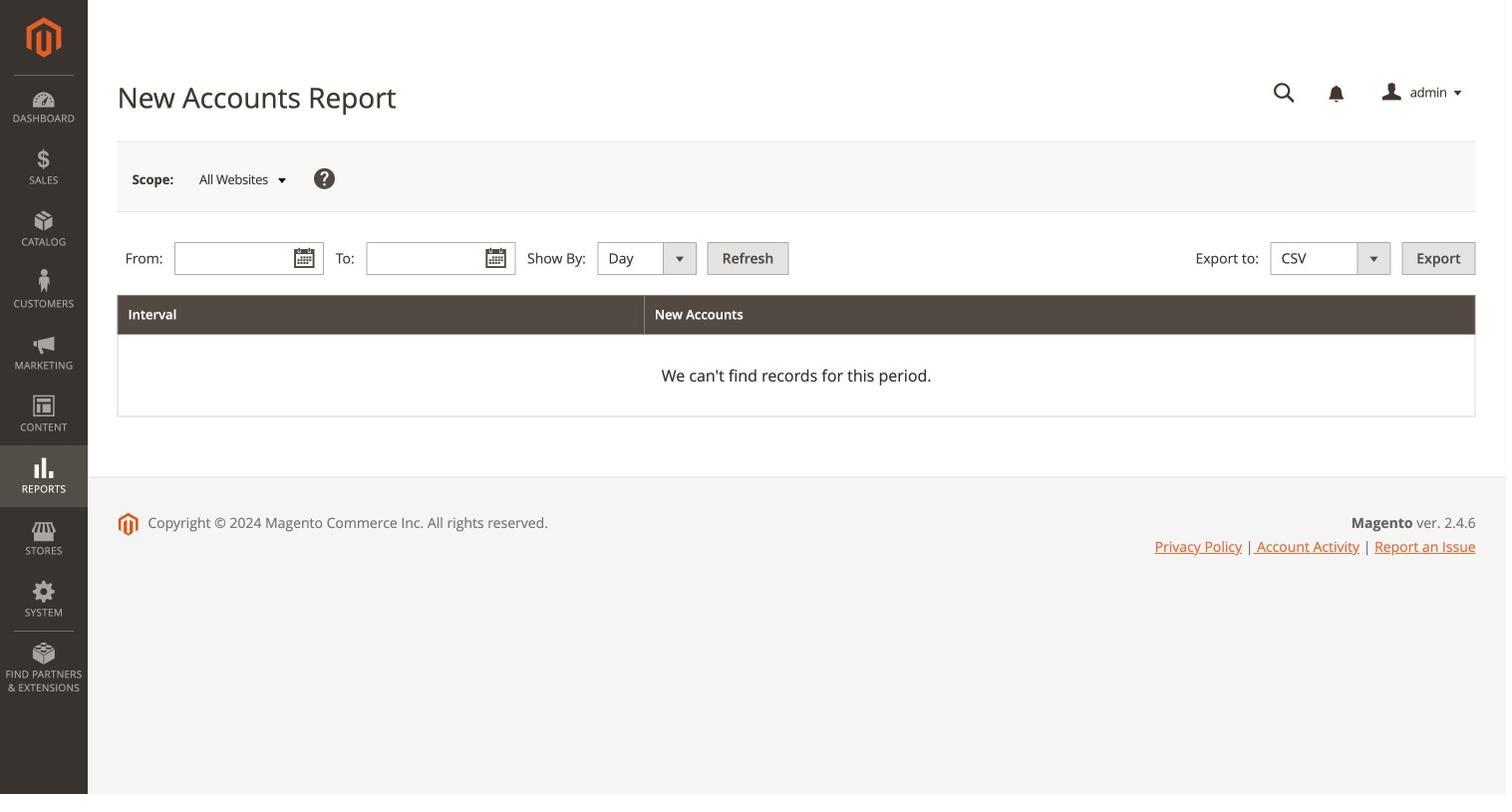 Task type: locate. For each thing, give the bounding box(es) containing it.
None text field
[[1260, 76, 1310, 111], [366, 243, 516, 275], [1260, 76, 1310, 111], [366, 243, 516, 275]]

menu bar
[[0, 75, 88, 705]]

None text field
[[175, 243, 324, 275]]



Task type: describe. For each thing, give the bounding box(es) containing it.
magento admin panel image
[[26, 17, 61, 58]]



